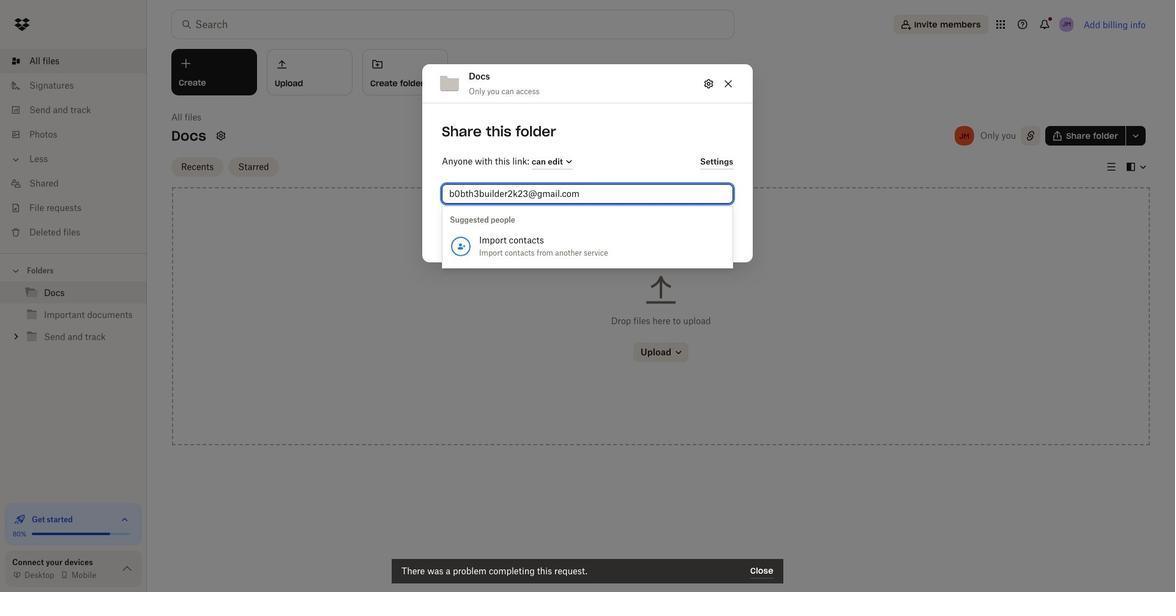 Task type: describe. For each thing, give the bounding box(es) containing it.
dropbox image
[[10, 12, 34, 37]]

sharing modal dialog
[[422, 64, 753, 360]]

Add an email or name text field
[[449, 187, 726, 201]]

less image
[[10, 154, 22, 166]]



Task type: locate. For each thing, give the bounding box(es) containing it.
list item
[[0, 49, 147, 73]]

list
[[0, 42, 147, 253]]

group
[[0, 280, 147, 357]]

option inside sharing modal dialog
[[443, 230, 733, 263]]

alert
[[392, 559, 783, 584]]

option
[[443, 230, 733, 263]]



Task type: vqa. For each thing, say whether or not it's contained in the screenshot.
Sign Yourself button
no



